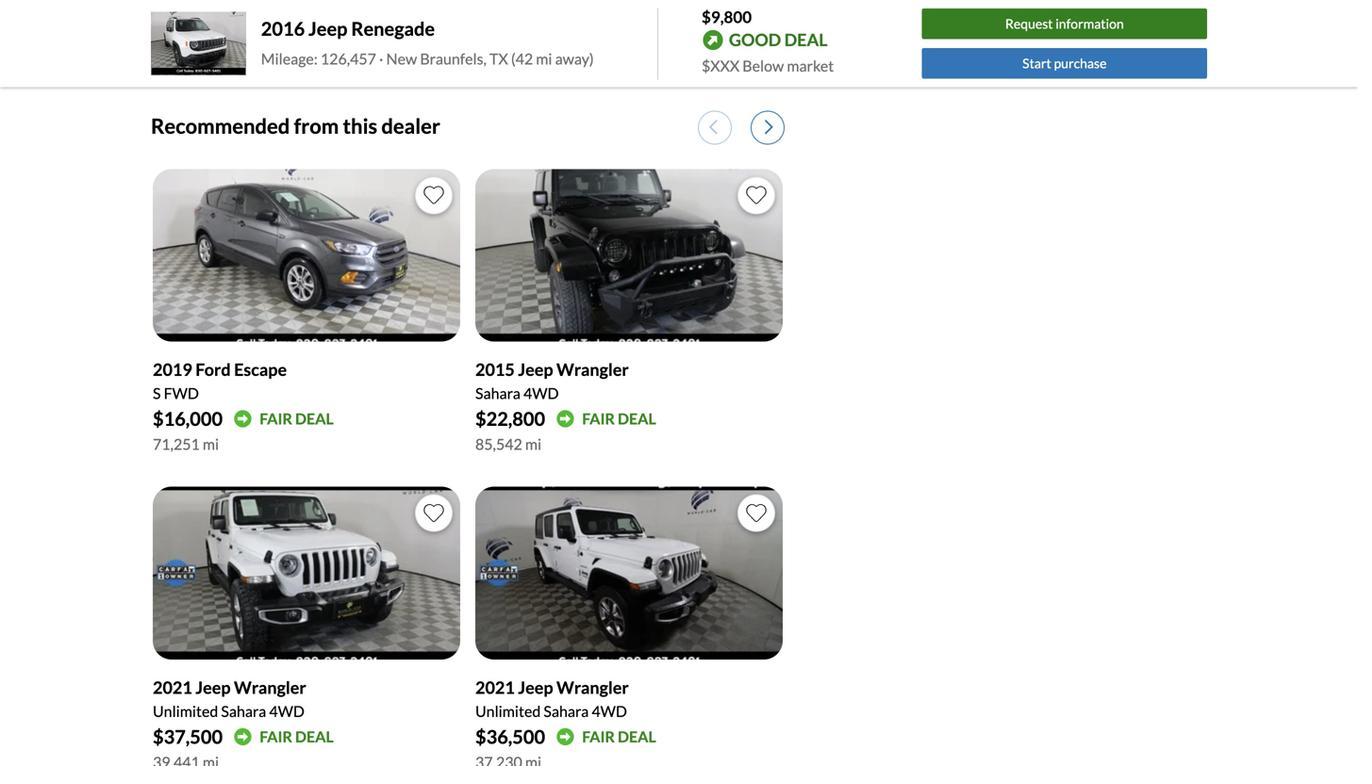 Task type: describe. For each thing, give the bounding box(es) containing it.
mi inside 2016 jeep renegade mileage: 126,457 · new braunfels, tx (42 mi away)
[[536, 49, 552, 68]]

start purchase button
[[922, 48, 1207, 79]]

from
[[294, 113, 339, 138]]

recommended from this dealer
[[151, 113, 440, 138]]

2015
[[475, 360, 515, 380]]

fair deal for $36,500
[[582, 728, 656, 747]]

dealer
[[381, 113, 440, 138]]

4wd inside the 2015 jeep wrangler sahara 4wd
[[523, 385, 559, 403]]

fair deal image for $22,800
[[557, 410, 575, 428]]

scroll left image
[[709, 119, 718, 136]]

start purchase
[[1023, 55, 1107, 71]]

jeep for $36,500
[[518, 678, 553, 699]]

this
[[343, 113, 377, 138]]

away)
[[555, 49, 594, 68]]

start
[[1023, 55, 1052, 71]]

wrangler for $22,800
[[557, 360, 629, 380]]

4wd for $16,000
[[269, 703, 305, 721]]

$9,800
[[702, 7, 752, 26]]

71,251
[[153, 435, 200, 454]]

ford
[[195, 360, 231, 380]]

s
[[153, 385, 161, 403]]

fair deal image for $37,500
[[234, 729, 252, 747]]

2021 for $36,500
[[475, 678, 515, 699]]

2016
[[261, 17, 305, 40]]

$xxx below market
[[702, 57, 834, 75]]

·
[[379, 49, 383, 68]]

tx
[[490, 49, 508, 68]]

(42
[[511, 49, 533, 68]]

renegade
[[351, 17, 435, 40]]

braunfels,
[[420, 49, 487, 68]]

2015 jeep wrangler image
[[475, 169, 783, 342]]



Task type: locate. For each thing, give the bounding box(es) containing it.
2016 jeep renegade mileage: 126,457 · new braunfels, tx (42 mi away)
[[261, 17, 594, 68]]

jeep for $22,800
[[518, 360, 553, 380]]

2 unlimited from the left
[[475, 703, 541, 721]]

jeep for $37,500
[[195, 678, 231, 699]]

2021 jeep wrangler unlimited sahara 4wd for $37,500
[[153, 678, 306, 721]]

mi down $16,000
[[203, 435, 219, 454]]

wrangler inside the 2015 jeep wrangler sahara 4wd
[[557, 360, 629, 380]]

sahara up '$37,500'
[[221, 703, 266, 721]]

fair deal image for $16,000
[[234, 410, 252, 428]]

2 2021 jeep wrangler image from the left
[[475, 487, 783, 660]]

2019
[[153, 360, 192, 380]]

2021 jeep wrangler image for $22,800
[[475, 487, 783, 660]]

71,251 mi
[[153, 435, 219, 454]]

2021 jeep wrangler unlimited sahara 4wd up $36,500
[[475, 678, 629, 721]]

fair right '$37,500'
[[260, 728, 292, 747]]

market
[[787, 57, 834, 75]]

jeep up '$37,500'
[[195, 678, 231, 699]]

request information button
[[922, 9, 1207, 39]]

mi right (42 on the left of the page
[[536, 49, 552, 68]]

2021 jeep wrangler image
[[153, 487, 460, 660], [475, 487, 783, 660]]

2021 up $36,500
[[475, 678, 515, 699]]

1 horizontal spatial 2021
[[475, 678, 515, 699]]

below
[[743, 57, 784, 75]]

scroll right image
[[765, 119, 774, 136]]

2 horizontal spatial sahara
[[544, 703, 589, 721]]

sahara for $16,000
[[221, 703, 266, 721]]

2019 ford escape s fwd
[[153, 360, 287, 403]]

2 2021 from the left
[[475, 678, 515, 699]]

fair deal for $37,500
[[260, 728, 334, 747]]

sahara down 2015 on the left top of the page
[[475, 385, 521, 403]]

escape
[[234, 360, 287, 380]]

1 horizontal spatial 2021 jeep wrangler unlimited sahara 4wd
[[475, 678, 629, 721]]

0 horizontal spatial 4wd
[[269, 703, 305, 721]]

sahara inside the 2015 jeep wrangler sahara 4wd
[[475, 385, 521, 403]]

0 horizontal spatial 2021 jeep wrangler unlimited sahara 4wd
[[153, 678, 306, 721]]

fwd
[[164, 385, 199, 403]]

1 horizontal spatial fair deal image
[[557, 729, 575, 747]]

deal
[[785, 29, 828, 50]]

mileage:
[[261, 49, 318, 68]]

mi for $22,800
[[525, 435, 542, 454]]

2021 jeep wrangler image for $16,000
[[153, 487, 460, 660]]

1 fair deal image from the left
[[234, 729, 252, 747]]

2016 jeep renegade image
[[151, 12, 246, 75]]

1 horizontal spatial unlimited
[[475, 703, 541, 721]]

4wd for $22,800
[[592, 703, 627, 721]]

deal
[[295, 410, 334, 428], [618, 410, 656, 428], [295, 728, 334, 747], [618, 728, 656, 747]]

2021 up '$37,500'
[[153, 678, 192, 699]]

jeep
[[309, 17, 348, 40], [518, 360, 553, 380], [195, 678, 231, 699], [518, 678, 553, 699]]

fair deal image right '$37,500'
[[234, 729, 252, 747]]

fair deal image down the 2015 jeep wrangler sahara 4wd
[[557, 410, 575, 428]]

0 horizontal spatial fair deal image
[[234, 410, 252, 428]]

fair deal
[[260, 410, 334, 428], [582, 410, 656, 428], [260, 728, 334, 747], [582, 728, 656, 747]]

good deal
[[729, 29, 828, 50]]

$22,800
[[475, 408, 545, 431]]

fair deal image right $36,500
[[557, 729, 575, 747]]

1 2021 jeep wrangler unlimited sahara 4wd from the left
[[153, 678, 306, 721]]

2021 for $37,500
[[153, 678, 192, 699]]

4wd
[[523, 385, 559, 403], [269, 703, 305, 721], [592, 703, 627, 721]]

0 horizontal spatial unlimited
[[153, 703, 218, 721]]

2021 jeep wrangler unlimited sahara 4wd for $36,500
[[475, 678, 629, 721]]

1 unlimited from the left
[[153, 703, 218, 721]]

fair deal for $16,000
[[260, 410, 334, 428]]

deal for $22,800
[[618, 410, 656, 428]]

1 horizontal spatial 2021 jeep wrangler image
[[475, 487, 783, 660]]

85,542 mi
[[475, 435, 542, 454]]

unlimited for $37,500
[[153, 703, 218, 721]]

fair for $16,000
[[260, 410, 292, 428]]

1 fair deal image from the left
[[234, 410, 252, 428]]

sahara for $22,800
[[544, 703, 589, 721]]

purchase
[[1054, 55, 1107, 71]]

$37,500
[[153, 726, 223, 749]]

wrangler for $37,500
[[234, 678, 306, 699]]

85,542
[[475, 435, 522, 454]]

sahara
[[475, 385, 521, 403], [221, 703, 266, 721], [544, 703, 589, 721]]

0 horizontal spatial sahara
[[221, 703, 266, 721]]

2021 jeep wrangler unlimited sahara 4wd
[[153, 678, 306, 721], [475, 678, 629, 721]]

request
[[1005, 16, 1053, 32]]

new
[[386, 49, 417, 68]]

good
[[729, 29, 781, 50]]

126,457
[[321, 49, 376, 68]]

0 horizontal spatial 2021 jeep wrangler image
[[153, 487, 460, 660]]

2 horizontal spatial 4wd
[[592, 703, 627, 721]]

information
[[1056, 16, 1124, 32]]

jeep inside the 2015 jeep wrangler sahara 4wd
[[518, 360, 553, 380]]

mi for $16,000
[[203, 435, 219, 454]]

request information
[[1005, 16, 1124, 32]]

fair
[[260, 410, 292, 428], [582, 410, 615, 428], [260, 728, 292, 747], [582, 728, 615, 747]]

$xxx
[[702, 57, 740, 75]]

2 fair deal image from the left
[[557, 729, 575, 747]]

fair deal image for $36,500
[[557, 729, 575, 747]]

fair deal image
[[234, 410, 252, 428], [557, 410, 575, 428]]

fair deal image
[[234, 729, 252, 747], [557, 729, 575, 747]]

1 horizontal spatial fair deal image
[[557, 410, 575, 428]]

deal for $16,000
[[295, 410, 334, 428]]

2 fair deal image from the left
[[557, 410, 575, 428]]

fair for $22,800
[[582, 410, 615, 428]]

2021 jeep wrangler unlimited sahara 4wd up '$37,500'
[[153, 678, 306, 721]]

jeep up the 126,457
[[309, 17, 348, 40]]

unlimited
[[153, 703, 218, 721], [475, 703, 541, 721]]

0 horizontal spatial 2021
[[153, 678, 192, 699]]

wrangler
[[557, 360, 629, 380], [234, 678, 306, 699], [557, 678, 629, 699]]

2021
[[153, 678, 192, 699], [475, 678, 515, 699]]

deal for $36,500
[[618, 728, 656, 747]]

2 2021 jeep wrangler unlimited sahara 4wd from the left
[[475, 678, 629, 721]]

jeep right 2015 on the left top of the page
[[518, 360, 553, 380]]

recommended
[[151, 113, 290, 138]]

fair for $37,500
[[260, 728, 292, 747]]

deal for $37,500
[[295, 728, 334, 747]]

jeep inside 2016 jeep renegade mileage: 126,457 · new braunfels, tx (42 mi away)
[[309, 17, 348, 40]]

fair for $36,500
[[582, 728, 615, 747]]

fair deal image down '2019 ford escape s fwd'
[[234, 410, 252, 428]]

$36,500
[[475, 726, 545, 749]]

$16,000
[[153, 408, 223, 431]]

1 horizontal spatial 4wd
[[523, 385, 559, 403]]

0 horizontal spatial fair deal image
[[234, 729, 252, 747]]

mi
[[536, 49, 552, 68], [203, 435, 219, 454], [525, 435, 542, 454]]

fair deal for $22,800
[[582, 410, 656, 428]]

unlimited up '$37,500'
[[153, 703, 218, 721]]

unlimited for $36,500
[[475, 703, 541, 721]]

1 2021 jeep wrangler image from the left
[[153, 487, 460, 660]]

mi down $22,800
[[525, 435, 542, 454]]

fair down escape
[[260, 410, 292, 428]]

1 horizontal spatial sahara
[[475, 385, 521, 403]]

fair right $36,500
[[582, 728, 615, 747]]

jeep up $36,500
[[518, 678, 553, 699]]

2019 ford escape image
[[153, 169, 460, 342]]

2015 jeep wrangler sahara 4wd
[[475, 360, 629, 403]]

sahara up $36,500
[[544, 703, 589, 721]]

unlimited up $36,500
[[475, 703, 541, 721]]

wrangler for $36,500
[[557, 678, 629, 699]]

fair down the 2015 jeep wrangler sahara 4wd
[[582, 410, 615, 428]]

1 2021 from the left
[[153, 678, 192, 699]]



Task type: vqa. For each thing, say whether or not it's contained in the screenshot.
Fair deal icon for $22,800
yes



